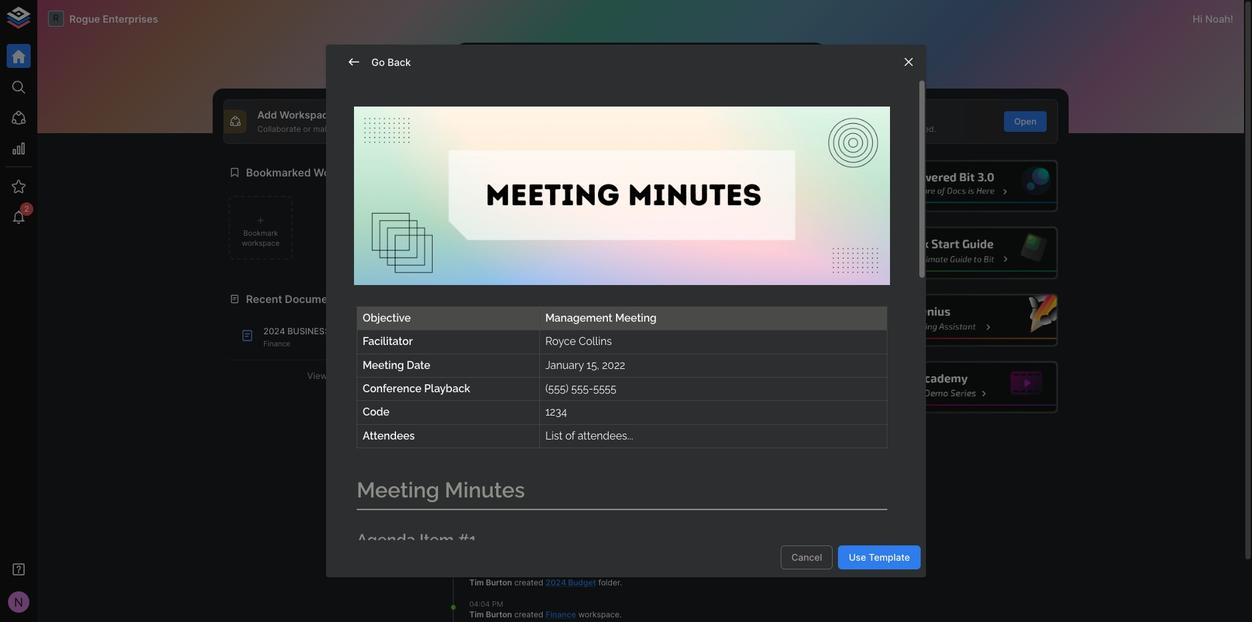 Task type: vqa. For each thing, say whether or not it's contained in the screenshot.


Task type: locate. For each thing, give the bounding box(es) containing it.
1 vertical spatial 04:07 pm
[[469, 524, 503, 534]]

1 tim from the top
[[469, 448, 484, 458]]

1 horizontal spatial documents
[[469, 503, 514, 513]]

noah down (555) in the bottom of the page
[[541, 405, 561, 415]]

tim right item
[[469, 535, 484, 545]]

template right the use
[[869, 552, 910, 563]]

04:07 pm up tim burton created
[[469, 481, 503, 490]]

add
[[257, 109, 277, 121], [453, 116, 470, 127]]

2024 down recent
[[263, 326, 285, 337]]

bookmark workspace
[[242, 228, 280, 248]]

business inside 2024 business plan
[[563, 361, 603, 371]]

04:07 up tim burton
[[469, 524, 489, 534]]

2024 for 2024 business plan finance
[[263, 326, 285, 337]]

created inside the 04:04 pm tim burton created finance workspace .
[[514, 610, 543, 620]]

workspace up make
[[280, 109, 334, 121]]

1 vertical spatial noah
[[541, 405, 561, 415]]

2024 business plan
[[469, 361, 603, 383]]

2024 left tax
[[546, 491, 566, 501]]

1 horizontal spatial workspace
[[469, 416, 511, 426]]

0 vertical spatial 04:07
[[469, 481, 489, 490]]

2 lott from the top
[[563, 448, 578, 458]]

conference playback
[[363, 383, 470, 395]]

view all
[[307, 371, 340, 381]]

or inside the add workspace collaborate or make it private.
[[303, 124, 311, 134]]

all
[[330, 371, 340, 381]]

plan
[[333, 326, 356, 337], [469, 373, 491, 383]]

of right the list
[[565, 430, 575, 443]]

3 04:07 from the top
[[469, 568, 489, 577]]

pm right 04:04
[[492, 600, 503, 609]]

n button
[[4, 588, 33, 617]]

2022
[[602, 359, 625, 372]]

04:07 pm
[[469, 481, 503, 490], [469, 524, 503, 534]]

3 burton from the top
[[486, 535, 512, 545]]

pm inside 04:07 pm tim burton created 2024 budget folder .
[[491, 568, 503, 577]]

1 vertical spatial workspace
[[469, 416, 511, 426]]

3 created from the top
[[514, 610, 543, 620]]

4 help image from the top
[[857, 361, 1058, 414]]

management
[[545, 312, 613, 325]]

template inside template gallery create faster and get inspired.
[[821, 109, 866, 121]]

1 horizontal spatial folder
[[598, 578, 620, 588]]

0 vertical spatial lott
[[563, 405, 578, 415]]

add inside button
[[453, 116, 470, 127]]

pm right 04:13
[[491, 351, 502, 360]]

tim for tim burton
[[469, 535, 484, 545]]

0 horizontal spatial workspace
[[280, 109, 334, 121]]

04:07 up tim burton created
[[469, 481, 489, 490]]

bookmark
[[243, 228, 278, 238]]

workspace down bookmark at top
[[242, 239, 280, 248]]

add for add
[[453, 116, 470, 127]]

0 vertical spatial workspace
[[280, 109, 334, 121]]

favorites
[[721, 421, 757, 431]]

or inside create document create any type of doc or wiki.
[[628, 124, 636, 134]]

0 horizontal spatial of
[[565, 430, 575, 443]]

workspace inside button
[[242, 239, 280, 248]]

folder right budget
[[598, 578, 620, 588]]

lott left to
[[563, 448, 578, 458]]

burton inside 04:07 pm tim burton created 2024 budget folder .
[[486, 578, 512, 588]]

0 vertical spatial finance
[[263, 339, 291, 348]]

04:07
[[469, 481, 489, 490], [469, 524, 489, 534], [469, 568, 489, 577]]

1 vertical spatial folder
[[598, 578, 620, 588]]

cancel
[[791, 552, 822, 563]]

2 vertical spatial created
[[514, 610, 543, 620]]

0 horizontal spatial template
[[821, 109, 866, 121]]

pm inside 04:12 pm noah lott workspace .
[[491, 394, 502, 404]]

2024 inside 2024 business plan finance
[[263, 326, 285, 337]]

0 horizontal spatial workspace
[[242, 239, 280, 248]]

workspace down budget
[[578, 610, 620, 620]]

0 horizontal spatial business
[[287, 326, 330, 337]]

2 vertical spatial 04:07
[[469, 568, 489, 577]]

0 vertical spatial workspace
[[242, 239, 280, 248]]

business inside 2024 business plan finance
[[287, 326, 330, 337]]

plan inside 2024 business plan
[[469, 373, 491, 383]]

meeting for meeting date
[[363, 359, 404, 372]]

pm inside the 04:04 pm tim burton created finance workspace .
[[492, 600, 503, 609]]

go back
[[371, 56, 411, 69]]

open button
[[1004, 111, 1047, 132]]

2024
[[263, 326, 285, 337], [541, 361, 561, 371], [546, 491, 566, 501], [546, 578, 566, 588]]

found.
[[759, 421, 786, 431]]

meeting down facilitator at the left of the page
[[363, 359, 404, 372]]

folder inside 04:07 pm tim burton created 2024 budget folder .
[[598, 578, 620, 588]]

1 horizontal spatial finance
[[546, 610, 576, 620]]

or left make
[[303, 124, 311, 134]]

3 tim from the top
[[469, 535, 484, 545]]

1 horizontal spatial plan
[[469, 373, 491, 383]]

meeting date
[[363, 359, 430, 372]]

2 created from the top
[[514, 578, 543, 588]]

0 horizontal spatial or
[[303, 124, 311, 134]]

4 tim from the top
[[469, 578, 484, 588]]

folder
[[516, 503, 537, 513], [598, 578, 620, 588]]

0 vertical spatial noah
[[1205, 12, 1231, 25]]

finance down '2024 budget' link
[[546, 610, 576, 620]]

0 vertical spatial of
[[602, 124, 609, 134]]

1 horizontal spatial add
[[453, 116, 470, 127]]

bookmarked workspaces
[[246, 166, 377, 179]]

.
[[531, 373, 533, 383], [511, 416, 513, 426], [537, 503, 540, 513], [620, 578, 622, 588], [620, 610, 622, 620]]

documents inside 2024 tax documents
[[469, 503, 514, 513]]

tim up 04:04
[[469, 578, 484, 588]]

1 vertical spatial created
[[514, 578, 543, 588]]

no favorites found.
[[707, 421, 786, 431]]

plan up 04:12
[[469, 373, 491, 383]]

5 burton from the top
[[486, 610, 512, 620]]

0 vertical spatial business
[[287, 326, 330, 337]]

meeting up 2022
[[615, 312, 657, 325]]

finance
[[263, 339, 291, 348], [546, 610, 576, 620]]

budget
[[568, 578, 596, 588]]

1 horizontal spatial business
[[563, 361, 603, 371]]

04:07 pm up tim burton
[[469, 524, 503, 534]]

activities
[[518, 293, 567, 306]]

1 vertical spatial plan
[[469, 373, 491, 383]]

15,
[[587, 359, 599, 372]]

lott inside 04:12 pm noah lott workspace .
[[563, 405, 578, 415]]

tim up minutes on the bottom
[[469, 448, 484, 458]]

. inside the 04:04 pm tim burton created finance workspace .
[[620, 610, 622, 620]]

documents
[[285, 293, 344, 306], [469, 503, 514, 513]]

r
[[53, 13, 59, 23]]

2 horizontal spatial workspace
[[578, 610, 620, 620]]

any
[[567, 124, 580, 134]]

or
[[303, 124, 311, 134], [628, 124, 636, 134]]

(555) 555-5555
[[545, 383, 616, 395]]

template up faster at right
[[821, 109, 866, 121]]

0 vertical spatial created
[[514, 491, 543, 501]]

workspace up today
[[457, 293, 515, 306]]

1 04:07 pm from the top
[[469, 481, 503, 490]]

added
[[514, 448, 539, 458]]

2 vertical spatial meeting
[[357, 478, 440, 503]]

1 lott from the top
[[563, 405, 578, 415]]

noah
[[1205, 12, 1231, 25], [541, 405, 561, 415], [541, 448, 561, 458]]

1 vertical spatial of
[[565, 430, 575, 443]]

4 burton from the top
[[486, 578, 512, 588]]

private.
[[343, 124, 371, 134]]

0 horizontal spatial plan
[[333, 326, 356, 337]]

0 vertical spatial plan
[[333, 326, 356, 337]]

0 horizontal spatial finance
[[263, 339, 291, 348]]

plan left facilitator at the left of the page
[[333, 326, 356, 337]]

pm down tim burton
[[491, 568, 503, 577]]

add inside the add workspace collaborate or make it private.
[[257, 109, 277, 121]]

1 horizontal spatial template
[[869, 552, 910, 563]]

1 vertical spatial template
[[869, 552, 910, 563]]

0 horizontal spatial folder
[[516, 503, 537, 513]]

favorited
[[717, 293, 765, 306]]

!
[[1231, 12, 1234, 25]]

agenda item #1
[[357, 530, 477, 550]]

04:07 up 04:04
[[469, 568, 489, 577]]

1 horizontal spatial or
[[628, 124, 636, 134]]

2024 inside 2024 tax documents
[[546, 491, 566, 501]]

0 horizontal spatial documents
[[285, 293, 344, 306]]

1 vertical spatial documents
[[469, 503, 514, 513]]

noah inside 04:12 pm noah lott workspace .
[[541, 405, 561, 415]]

documents down tim burton created
[[469, 503, 514, 513]]

help image
[[857, 160, 1058, 213], [857, 227, 1058, 280], [857, 294, 1058, 347], [857, 361, 1058, 414]]

of left doc
[[602, 124, 609, 134]]

plan for 2024 business plan finance
[[333, 326, 356, 337]]

create button
[[722, 111, 765, 132]]

noah down the list
[[541, 448, 561, 458]]

2 tim from the top
[[469, 491, 484, 501]]

tim down 04:04
[[469, 610, 484, 620]]

0 vertical spatial template
[[821, 109, 866, 121]]

create
[[539, 109, 572, 121], [730, 116, 758, 127], [539, 124, 565, 134], [821, 124, 846, 134]]

2024 inside 04:07 pm tim burton created 2024 budget folder .
[[546, 578, 566, 588]]

tim burton added noah lott to
[[469, 448, 588, 458]]

0 vertical spatial 04:07 pm
[[469, 481, 503, 490]]

finance down recent
[[263, 339, 291, 348]]

2024 for 2024 business plan
[[541, 361, 561, 371]]

tim inside the 04:04 pm tim burton created finance workspace .
[[469, 610, 484, 620]]

objective
[[363, 312, 411, 325]]

plan inside 2024 business plan finance
[[333, 326, 356, 337]]

type
[[583, 124, 599, 134]]

documents up 2024 business plan finance
[[285, 293, 344, 306]]

1 vertical spatial workspace
[[457, 293, 515, 306]]

created inside 04:07 pm tim burton created 2024 budget folder .
[[514, 578, 543, 588]]

meeting up agenda at the bottom of the page
[[357, 478, 440, 503]]

pm
[[491, 351, 502, 360], [491, 394, 502, 404], [491, 481, 503, 490], [491, 524, 503, 534], [491, 568, 503, 577], [492, 600, 503, 609]]

cancel button
[[781, 546, 833, 570]]

of inside go back dialog
[[565, 430, 575, 443]]

collins
[[579, 336, 612, 348]]

pm right 04:12
[[491, 394, 502, 404]]

template inside "use template" "button"
[[869, 552, 910, 563]]

wiki.
[[638, 124, 655, 134]]

business down recent documents
[[287, 326, 330, 337]]

1 vertical spatial business
[[563, 361, 603, 371]]

0 horizontal spatial add
[[257, 109, 277, 121]]

burton inside the 04:04 pm tim burton created finance workspace .
[[486, 610, 512, 620]]

royce collins
[[545, 336, 612, 348]]

created up folder .
[[514, 491, 543, 501]]

1 vertical spatial finance
[[546, 610, 576, 620]]

1 vertical spatial lott
[[563, 448, 578, 458]]

hi noah !
[[1193, 12, 1234, 25]]

create inside button
[[730, 116, 758, 127]]

folder down tim burton created
[[516, 503, 537, 513]]

tim up #1
[[469, 491, 484, 501]]

pm up tim burton created
[[491, 481, 503, 490]]

template gallery create faster and get inspired.
[[821, 109, 936, 134]]

2024 budget link
[[546, 578, 596, 588]]

2024 inside 2024 business plan
[[541, 361, 561, 371]]

created up the 04:04 pm tim burton created finance workspace .
[[514, 578, 543, 588]]

2 burton from the top
[[486, 491, 512, 501]]

date
[[407, 359, 430, 372]]

2 vertical spatial workspace
[[578, 610, 620, 620]]

1 or from the left
[[303, 124, 311, 134]]

created left finance link
[[514, 610, 543, 620]]

business up 555-
[[563, 361, 603, 371]]

2024 left budget
[[546, 578, 566, 588]]

facilitator
[[363, 336, 413, 348]]

5 tim from the top
[[469, 610, 484, 620]]

view
[[307, 371, 328, 381]]

1 horizontal spatial of
[[602, 124, 609, 134]]

1 vertical spatial meeting
[[363, 359, 404, 372]]

2 help image from the top
[[857, 227, 1058, 280]]

create document create any type of doc or wiki.
[[539, 109, 655, 134]]

of
[[602, 124, 609, 134], [565, 430, 575, 443]]

lott down (555) 555-5555
[[563, 405, 578, 415]]

workspace down 04:12
[[469, 416, 511, 426]]

noah right hi
[[1205, 12, 1231, 25]]

workspace
[[242, 239, 280, 248], [469, 416, 511, 426], [578, 610, 620, 620]]

0 vertical spatial folder
[[516, 503, 537, 513]]

template
[[821, 109, 866, 121], [869, 552, 910, 563]]

or right doc
[[628, 124, 636, 134]]

1 burton from the top
[[486, 448, 512, 458]]

1 vertical spatial 04:07
[[469, 524, 489, 534]]

2024 up (555) in the bottom of the page
[[541, 361, 561, 371]]

2 or from the left
[[628, 124, 636, 134]]



Task type: describe. For each thing, give the bounding box(es) containing it.
tim for tim burton created
[[469, 491, 484, 501]]

#1
[[458, 530, 477, 550]]

faster
[[849, 124, 871, 134]]

tim for tim burton added noah lott to
[[469, 448, 484, 458]]

use template button
[[838, 546, 921, 570]]

(555)
[[545, 383, 569, 395]]

5555
[[593, 383, 616, 395]]

get
[[889, 124, 902, 134]]

finance inside 2024 business plan finance
[[263, 339, 291, 348]]

january
[[545, 359, 584, 372]]

rogue enterprises
[[69, 12, 158, 25]]

inspired.
[[904, 124, 936, 134]]

management meeting
[[545, 312, 657, 325]]

1234
[[545, 406, 567, 419]]

conference
[[363, 383, 422, 395]]

playback
[[424, 383, 470, 395]]

meeting for meeting minutes
[[357, 478, 440, 503]]

recent documents
[[246, 293, 344, 306]]

plan for 2024 business plan
[[469, 373, 491, 383]]

finance link
[[546, 610, 576, 620]]

meeting minutes
[[357, 478, 525, 503]]

n
[[14, 595, 23, 610]]

tim burton created
[[469, 491, 546, 501]]

created for 2024
[[514, 578, 543, 588]]

minutes
[[445, 478, 525, 503]]

gallery
[[868, 109, 903, 121]]

2 vertical spatial noah
[[541, 448, 561, 458]]

1 04:07 from the top
[[469, 481, 489, 490]]

recently
[[669, 293, 714, 306]]

workspace inside the add workspace collaborate or make it private.
[[280, 109, 334, 121]]

555-
[[571, 383, 593, 395]]

04:12
[[469, 394, 489, 404]]

go
[[371, 56, 385, 69]]

no
[[707, 421, 719, 431]]

workspace inside the 04:04 pm tim burton created finance workspace .
[[578, 610, 620, 620]]

burton for tim burton added noah lott to
[[486, 448, 512, 458]]

add button
[[441, 111, 483, 132]]

1 horizontal spatial workspace
[[457, 293, 515, 306]]

business for 2024 business plan
[[563, 361, 603, 371]]

back
[[388, 56, 411, 69]]

1 created from the top
[[514, 491, 543, 501]]

to
[[580, 448, 588, 458]]

item
[[420, 530, 454, 550]]

0 vertical spatial meeting
[[615, 312, 657, 325]]

make
[[313, 124, 334, 134]]

add for add workspace collaborate or make it private.
[[257, 109, 277, 121]]

it
[[336, 124, 341, 134]]

04:04
[[469, 600, 490, 609]]

recently favorited
[[669, 293, 765, 306]]

2024 tax documents
[[469, 491, 582, 513]]

04:13
[[469, 351, 489, 360]]

bookmarked
[[246, 166, 311, 179]]

burton for tim burton created
[[486, 491, 512, 501]]

folder .
[[514, 503, 540, 513]]

04:12 pm noah lott workspace .
[[469, 394, 578, 426]]

rogue
[[69, 12, 100, 25]]

tax
[[568, 491, 582, 501]]

agenda
[[357, 530, 416, 550]]

use template
[[849, 552, 910, 563]]

. inside 04:07 pm tim burton created 2024 budget folder .
[[620, 578, 622, 588]]

finance inside the 04:04 pm tim burton created finance workspace .
[[546, 610, 576, 620]]

bookmark workspace button
[[229, 196, 293, 260]]

3 help image from the top
[[857, 294, 1058, 347]]

0 vertical spatial documents
[[285, 293, 344, 306]]

enterprises
[[103, 12, 158, 25]]

workspace activities
[[457, 293, 567, 306]]

2024 for 2024 tax documents
[[546, 491, 566, 501]]

document
[[493, 373, 531, 383]]

hi
[[1193, 12, 1203, 25]]

attendees
[[363, 430, 415, 443]]

and
[[873, 124, 887, 134]]

document
[[574, 109, 624, 121]]

go back dialog
[[326, 45, 926, 623]]

workspace inside 04:12 pm noah lott workspace .
[[469, 416, 511, 426]]

business for 2024 business plan finance
[[287, 326, 330, 337]]

04:07 inside 04:07 pm tim burton created 2024 budget folder .
[[469, 568, 489, 577]]

. inside 04:12 pm noah lott workspace .
[[511, 416, 513, 426]]

workspaces
[[314, 166, 377, 179]]

tim inside 04:07 pm tim burton created 2024 budget folder .
[[469, 578, 484, 588]]

doc
[[612, 124, 626, 134]]

created for finance
[[514, 610, 543, 620]]

royce
[[545, 336, 576, 348]]

list of attendees...
[[545, 430, 633, 443]]

create inside template gallery create faster and get inspired.
[[821, 124, 846, 134]]

2 04:07 pm from the top
[[469, 524, 503, 534]]

january 15, 2022
[[545, 359, 625, 372]]

04:04 pm tim burton created finance workspace .
[[469, 600, 622, 620]]

pm up tim burton
[[491, 524, 503, 534]]

burton for tim burton
[[486, 535, 512, 545]]

add workspace collaborate or make it private.
[[257, 109, 371, 134]]

1 help image from the top
[[857, 160, 1058, 213]]

code
[[363, 406, 390, 419]]

tim burton
[[469, 535, 512, 545]]

2024 business plan link
[[469, 361, 603, 383]]

open
[[1014, 116, 1037, 127]]

2024 tax documents link
[[469, 491, 582, 513]]

of inside create document create any type of doc or wiki.
[[602, 124, 609, 134]]

use
[[849, 552, 866, 563]]

document .
[[493, 373, 533, 383]]

2024 business plan finance
[[263, 326, 356, 348]]

view all button
[[229, 366, 419, 386]]

today
[[448, 324, 473, 334]]

2 04:07 from the top
[[469, 524, 489, 534]]

04:07 pm tim burton created 2024 budget folder .
[[469, 568, 622, 588]]

collaborate
[[257, 124, 301, 134]]



